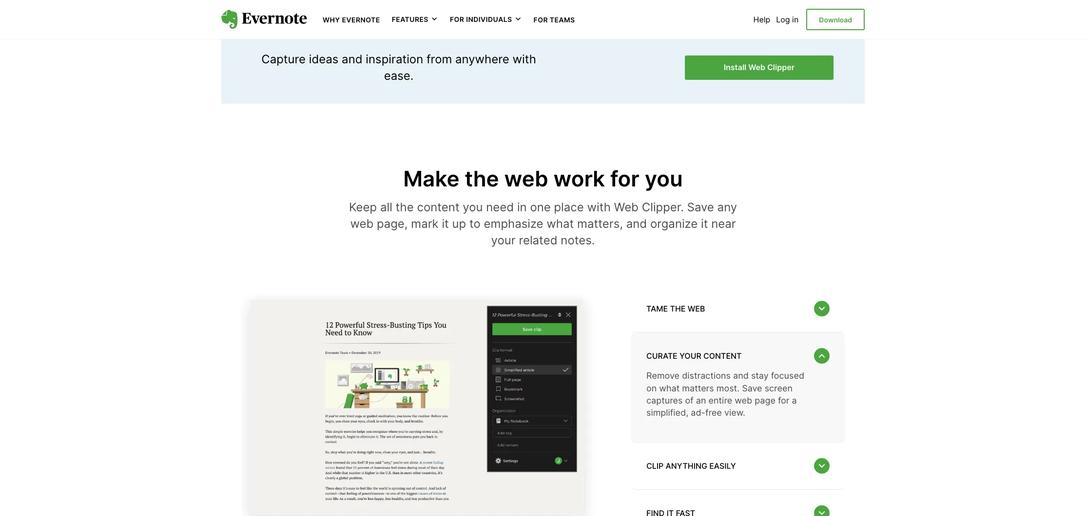 Task type: vqa. For each thing, say whether or not it's contained in the screenshot.
Use
no



Task type: describe. For each thing, give the bounding box(es) containing it.
tame
[[646, 304, 668, 314]]

one
[[530, 201, 551, 215]]

web inside remove distractions and stay focused on what matters most. save screen captures of an entire web page for a simplified, ad-free view.
[[735, 396, 752, 406]]

stay
[[751, 371, 769, 381]]

matters,
[[577, 217, 623, 231]]

free
[[705, 408, 722, 418]]

install
[[724, 63, 747, 72]]

for individuals
[[450, 15, 512, 24]]

for inside remove distractions and stay focused on what matters most. save screen captures of an entire web page for a simplified, ad-free view.
[[778, 396, 790, 406]]

web up one
[[504, 166, 548, 192]]

ad-
[[691, 408, 705, 418]]

distractions
[[682, 371, 731, 381]]

features button
[[392, 15, 438, 24]]

help
[[754, 15, 770, 24]]

captures
[[646, 396, 683, 406]]

page
[[755, 396, 776, 406]]

easily
[[709, 462, 736, 471]]

simplified,
[[646, 408, 689, 418]]

view.
[[724, 408, 745, 418]]

web right tame
[[688, 304, 705, 314]]

web inside keep all the content you need in one place with web clipper. save any web page, mark it up to emphasize what matters, and organize it near your related notes.
[[350, 217, 374, 231]]

to
[[469, 217, 481, 231]]

why evernote
[[323, 16, 380, 24]]

make
[[403, 166, 460, 192]]

save inside remove distractions and stay focused on what matters most. save screen captures of an entire web page for a simplified, ad-free view.
[[742, 384, 762, 394]]

anything
[[666, 462, 707, 471]]

2 it from the left
[[701, 217, 708, 231]]

1 it from the left
[[442, 217, 449, 231]]

organize
[[650, 217, 698, 231]]

ease.
[[384, 69, 414, 83]]

individuals
[[466, 15, 512, 24]]

notes.
[[561, 233, 595, 247]]

mark
[[411, 217, 439, 231]]

on
[[646, 384, 657, 394]]

ideas
[[309, 52, 339, 67]]

web inside keep all the content you need in one place with web clipper. save any web page, mark it up to emphasize what matters, and organize it near your related notes.
[[614, 201, 639, 215]]

place
[[554, 201, 584, 215]]

save inside keep all the content you need in one place with web clipper. save any web page, mark it up to emphasize what matters, and organize it near your related notes.
[[687, 201, 714, 215]]

up
[[452, 217, 466, 231]]

matters
[[682, 384, 714, 394]]

all
[[380, 201, 392, 215]]

tame the web
[[646, 304, 705, 314]]

capture ideas and inspiration from anywhere with ease.
[[261, 52, 536, 83]]

install web clipper
[[724, 63, 795, 72]]

your inside keep all the content you need in one place with web clipper. save any web page, mark it up to emphasize what matters, and organize it near your related notes.
[[491, 233, 516, 247]]

entire
[[709, 396, 732, 406]]

log in
[[776, 15, 799, 24]]

download link
[[807, 9, 865, 30]]

0 vertical spatial for
[[610, 166, 640, 192]]

for for for teams
[[534, 16, 548, 24]]



Task type: locate. For each thing, give the bounding box(es) containing it.
what down place
[[547, 217, 574, 231]]

keep all the content you need in one place with web clipper. save any web page, mark it up to emphasize what matters, and organize it near your related notes.
[[349, 201, 737, 247]]

what
[[547, 217, 574, 231], [659, 384, 680, 394]]

0 vertical spatial the
[[465, 166, 499, 192]]

focused
[[771, 371, 805, 381]]

the for tame
[[670, 304, 686, 314]]

clipper.
[[642, 201, 684, 215]]

install web clipper link
[[685, 56, 834, 80]]

features
[[392, 15, 428, 24]]

and for distractions
[[733, 371, 749, 381]]

0 horizontal spatial and
[[342, 52, 363, 67]]

remove
[[646, 371, 680, 381]]

need
[[486, 201, 514, 215]]

with
[[513, 52, 536, 67], [587, 201, 611, 215]]

0 horizontal spatial in
[[517, 201, 527, 215]]

content
[[417, 201, 460, 215], [704, 352, 742, 361]]

0 horizontal spatial you
[[463, 201, 483, 215]]

for left a
[[778, 396, 790, 406]]

1 horizontal spatial for
[[534, 16, 548, 24]]

evernote
[[342, 16, 380, 24]]

the for make
[[465, 166, 499, 192]]

1 vertical spatial for
[[778, 396, 790, 406]]

it left near
[[701, 217, 708, 231]]

0 vertical spatial and
[[342, 52, 363, 67]]

and
[[342, 52, 363, 67], [626, 217, 647, 231], [733, 371, 749, 381]]

1 vertical spatial in
[[517, 201, 527, 215]]

2 horizontal spatial and
[[733, 371, 749, 381]]

make the web work for you
[[403, 166, 683, 192]]

1 vertical spatial web
[[614, 201, 639, 215]]

1 vertical spatial what
[[659, 384, 680, 394]]

inspiration
[[366, 52, 423, 67]]

for inside button
[[450, 15, 464, 24]]

0 horizontal spatial with
[[513, 52, 536, 67]]

1 vertical spatial the
[[396, 201, 414, 215]]

0 horizontal spatial your
[[491, 233, 516, 247]]

curate your content
[[646, 352, 742, 361]]

most.
[[717, 384, 740, 394]]

you up the clipper.
[[645, 166, 683, 192]]

keep
[[349, 201, 377, 215]]

for
[[450, 15, 464, 24], [534, 16, 548, 24]]

and inside capture ideas and inspiration from anywhere with ease.
[[342, 52, 363, 67]]

1 horizontal spatial for
[[778, 396, 790, 406]]

0 horizontal spatial it
[[442, 217, 449, 231]]

1 horizontal spatial with
[[587, 201, 611, 215]]

the up need
[[465, 166, 499, 192]]

web down keep
[[350, 217, 374, 231]]

related
[[519, 233, 558, 247]]

1 vertical spatial and
[[626, 217, 647, 231]]

web
[[748, 63, 765, 72], [614, 201, 639, 215]]

and down the clipper.
[[626, 217, 647, 231]]

capture
[[261, 52, 306, 67]]

page,
[[377, 217, 408, 231]]

in
[[792, 15, 799, 24], [517, 201, 527, 215]]

remove distractions and stay focused on what matters most. save screen captures of an entire web page for a simplified, ad-free view.
[[646, 371, 805, 418]]

evernote logo image
[[221, 10, 307, 29]]

1 horizontal spatial in
[[792, 15, 799, 24]]

with inside capture ideas and inspiration from anywhere with ease.
[[513, 52, 536, 67]]

content inside keep all the content you need in one place with web clipper. save any web page, mark it up to emphasize what matters, and organize it near your related notes.
[[417, 201, 460, 215]]

emphasize
[[484, 217, 543, 231]]

0 vertical spatial content
[[417, 201, 460, 215]]

0 vertical spatial web
[[748, 63, 765, 72]]

your
[[491, 233, 516, 247], [680, 352, 701, 361]]

0 horizontal spatial save
[[687, 201, 714, 215]]

2 horizontal spatial the
[[670, 304, 686, 314]]

 image
[[221, 276, 611, 517]]

work
[[554, 166, 605, 192]]

for teams
[[534, 16, 575, 24]]

0 horizontal spatial for
[[610, 166, 640, 192]]

0 vertical spatial what
[[547, 217, 574, 231]]

for individuals button
[[450, 15, 522, 24]]

it left the up on the left top of the page
[[442, 217, 449, 231]]

download
[[819, 16, 852, 24]]

content up mark
[[417, 201, 460, 215]]

in right log
[[792, 15, 799, 24]]

anywhere
[[455, 52, 509, 67]]

your up distractions
[[680, 352, 701, 361]]

with up matters,
[[587, 201, 611, 215]]

1 horizontal spatial it
[[701, 217, 708, 231]]

you
[[645, 166, 683, 192], [463, 201, 483, 215]]

1 vertical spatial with
[[587, 201, 611, 215]]

in up emphasize
[[517, 201, 527, 215]]

what inside remove distractions and stay focused on what matters most. save screen captures of an entire web page for a simplified, ad-free view.
[[659, 384, 680, 394]]

1 vertical spatial save
[[742, 384, 762, 394]]

from
[[427, 52, 452, 67]]

1 horizontal spatial and
[[626, 217, 647, 231]]

0 vertical spatial your
[[491, 233, 516, 247]]

0 vertical spatial save
[[687, 201, 714, 215]]

what up captures
[[659, 384, 680, 394]]

0 vertical spatial you
[[645, 166, 683, 192]]

and inside keep all the content you need in one place with web clipper. save any web page, mark it up to emphasize what matters, and organize it near your related notes.
[[626, 217, 647, 231]]

near
[[711, 217, 736, 231]]

1 horizontal spatial you
[[645, 166, 683, 192]]

in inside keep all the content you need in one place with web clipper. save any web page, mark it up to emphasize what matters, and organize it near your related notes.
[[517, 201, 527, 215]]

with right anywhere
[[513, 52, 536, 67]]

0 vertical spatial with
[[513, 52, 536, 67]]

1 horizontal spatial what
[[659, 384, 680, 394]]

log in link
[[776, 15, 799, 24]]

you inside keep all the content you need in one place with web clipper. save any web page, mark it up to emphasize what matters, and organize it near your related notes.
[[463, 201, 483, 215]]

the right tame
[[670, 304, 686, 314]]

any
[[717, 201, 737, 215]]

save
[[687, 201, 714, 215], [742, 384, 762, 394]]

the
[[465, 166, 499, 192], [396, 201, 414, 215], [670, 304, 686, 314]]

2 vertical spatial the
[[670, 304, 686, 314]]

0 horizontal spatial content
[[417, 201, 460, 215]]

why
[[323, 16, 340, 24]]

1 vertical spatial you
[[463, 201, 483, 215]]

screen
[[765, 384, 793, 394]]

with inside keep all the content you need in one place with web clipper. save any web page, mark it up to emphasize what matters, and organize it near your related notes.
[[587, 201, 611, 215]]

you up the 'to'
[[463, 201, 483, 215]]

your down emphasize
[[491, 233, 516, 247]]

2 vertical spatial and
[[733, 371, 749, 381]]

save left 'any'
[[687, 201, 714, 215]]

and inside remove distractions and stay focused on what matters most. save screen captures of an entire web page for a simplified, ad-free view.
[[733, 371, 749, 381]]

for for for individuals
[[450, 15, 464, 24]]

web up view.
[[735, 396, 752, 406]]

and right 'ideas'
[[342, 52, 363, 67]]

1 horizontal spatial web
[[748, 63, 765, 72]]

log
[[776, 15, 790, 24]]

an
[[696, 396, 706, 406]]

clip anything easily
[[646, 462, 736, 471]]

0 horizontal spatial the
[[396, 201, 414, 215]]

save down stay
[[742, 384, 762, 394]]

help link
[[754, 15, 770, 24]]

for left teams
[[534, 16, 548, 24]]

the inside keep all the content you need in one place with web clipper. save any web page, mark it up to emphasize what matters, and organize it near your related notes.
[[396, 201, 414, 215]]

a
[[792, 396, 797, 406]]

and for ideas
[[342, 52, 363, 67]]

1 vertical spatial your
[[680, 352, 701, 361]]

1 vertical spatial content
[[704, 352, 742, 361]]

the right all
[[396, 201, 414, 215]]

0 horizontal spatial for
[[450, 15, 464, 24]]

web up matters,
[[614, 201, 639, 215]]

for teams link
[[534, 15, 575, 24]]

for right work
[[610, 166, 640, 192]]

for left individuals
[[450, 15, 464, 24]]

clipper
[[767, 63, 795, 72]]

what inside keep all the content you need in one place with web clipper. save any web page, mark it up to emphasize what matters, and organize it near your related notes.
[[547, 217, 574, 231]]

curate
[[646, 352, 678, 361]]

1 horizontal spatial save
[[742, 384, 762, 394]]

0 vertical spatial in
[[792, 15, 799, 24]]

0 horizontal spatial web
[[614, 201, 639, 215]]

clip
[[646, 462, 664, 471]]

why evernote link
[[323, 15, 380, 24]]

0 horizontal spatial what
[[547, 217, 574, 231]]

web inside "link"
[[748, 63, 765, 72]]

teams
[[550, 16, 575, 24]]

1 horizontal spatial your
[[680, 352, 701, 361]]

content up distractions
[[704, 352, 742, 361]]

for
[[610, 166, 640, 192], [778, 396, 790, 406]]

1 horizontal spatial the
[[465, 166, 499, 192]]

web right install
[[748, 63, 765, 72]]

it
[[442, 217, 449, 231], [701, 217, 708, 231]]

web
[[504, 166, 548, 192], [350, 217, 374, 231], [688, 304, 705, 314], [735, 396, 752, 406]]

and up most.
[[733, 371, 749, 381]]

1 horizontal spatial content
[[704, 352, 742, 361]]

of
[[685, 396, 694, 406]]



